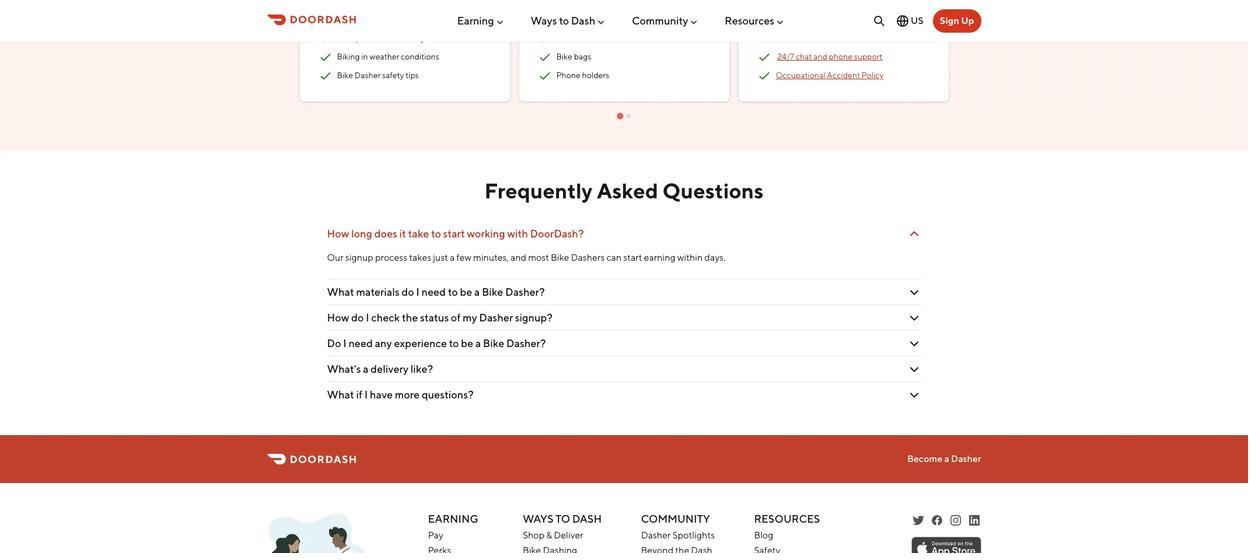 Task type: describe. For each thing, give the bounding box(es) containing it.
twitter link
[[911, 514, 925, 528]]

can
[[607, 252, 622, 263]]

dasher spotlights link
[[641, 530, 715, 541]]

phone
[[829, 52, 853, 61]]

to up deliver
[[556, 513, 570, 526]]

2 chevron down image from the top
[[907, 362, 921, 376]]

up
[[961, 15, 975, 26]]

how for how do i check the status of my dasher signup?
[[327, 312, 349, 324]]

like
[[673, 0, 686, 8]]

1 horizontal spatial do
[[402, 286, 414, 298]]

check
[[371, 312, 400, 324]]

safedash link
[[778, 33, 812, 43]]

delivery
[[371, 363, 409, 375]]

frequently asked questions
[[485, 178, 764, 203]]

know before you go region
[[295, 0, 1249, 120]]

and inside like the below, and more!
[[563, 11, 577, 20]]

to up the of
[[448, 286, 458, 298]]

community link
[[632, 10, 699, 31]]

bike bags
[[557, 52, 593, 61]]

dasher right become
[[951, 454, 982, 465]]

i right if
[[365, 389, 368, 401]]

1 vertical spatial earning
[[428, 513, 479, 526]]

do
[[327, 337, 341, 350]]

it
[[400, 228, 406, 240]]

become
[[908, 454, 943, 465]]

chevron down image for questions?
[[907, 388, 921, 402]]

24/7
[[778, 52, 794, 61]]

phone
[[557, 71, 581, 80]]

few
[[457, 252, 472, 263]]

what materials do i need to be a bike dasher?
[[327, 286, 545, 298]]

dasher left spotlights
[[641, 530, 671, 541]]

0 horizontal spatial do
[[351, 312, 364, 324]]

linkedin link
[[968, 514, 982, 528]]

have
[[370, 389, 393, 401]]

sign up
[[940, 15, 975, 26]]

1 vertical spatial and
[[814, 52, 828, 61]]

earning link
[[457, 10, 505, 31]]

occupational accident policy link
[[776, 71, 884, 80]]

signup
[[345, 252, 374, 263]]

what if i have more questions?
[[327, 389, 474, 401]]

deliver
[[554, 530, 584, 541]]

take
[[408, 228, 429, 240]]

a right just on the top left
[[450, 252, 455, 263]]

shop & deliver
[[523, 530, 584, 541]]

be for need
[[460, 286, 472, 298]]

just
[[433, 252, 448, 263]]

experience
[[394, 337, 447, 350]]

check mark image left "bike bags"
[[538, 50, 552, 64]]

biking in weather conditions
[[337, 52, 439, 61]]

ways to dash link
[[531, 10, 606, 31]]

spotlights
[[673, 530, 715, 541]]

days.
[[705, 252, 726, 263]]

dasher spotlights
[[641, 530, 715, 541]]

shop & deliver link
[[523, 530, 584, 541]]

what's a delivery like?
[[327, 363, 433, 375]]

process
[[375, 252, 407, 263]]

occupational
[[776, 71, 826, 80]]

become a dasher
[[908, 454, 982, 465]]

doordash for merchants image
[[267, 514, 367, 553]]

long
[[351, 228, 372, 240]]

chevron down image for how do i check the status of my dasher signup?
[[907, 311, 921, 325]]

1 vertical spatial ways
[[523, 513, 554, 526]]

my
[[463, 312, 477, 324]]

more!
[[578, 11, 600, 20]]

holders
[[582, 71, 609, 80]]

app store image
[[911, 537, 982, 553]]

dasher? for do i need any experience to be a bike dasher?
[[507, 337, 546, 350]]

check mark image down below, at left
[[538, 31, 552, 45]]

questions?
[[422, 389, 474, 401]]

asked
[[597, 178, 658, 203]]

do i need any experience to be a bike dasher?
[[327, 337, 546, 350]]

minutes,
[[473, 252, 509, 263]]

blog
[[754, 530, 774, 541]]

become a dasher link
[[908, 454, 982, 465]]

what's
[[327, 363, 361, 375]]

learn
[[327, 11, 346, 20]]

i left check
[[366, 312, 369, 324]]

1 horizontal spatial with
[[507, 228, 528, 240]]

dashers
[[571, 252, 605, 263]]

us
[[911, 15, 924, 26]]

earning
[[644, 252, 676, 263]]

0 vertical spatial ways
[[531, 14, 557, 27]]

twitter image
[[911, 514, 925, 528]]

dasher? for what materials do i need to be a bike dasher?
[[505, 286, 545, 298]]

blog link
[[754, 530, 774, 541]]

ways to dash inside "ways to dash" link
[[531, 14, 596, 27]]

signup?
[[515, 312, 553, 324]]

takes
[[409, 252, 431, 263]]

1 vertical spatial ways to dash
[[523, 513, 602, 526]]

below,
[[538, 11, 561, 20]]

most
[[528, 252, 549, 263]]

any
[[375, 337, 392, 350]]

bags
[[574, 52, 592, 61]]

with inside know before you go region
[[362, 33, 377, 43]]

our signup process takes just a few minutes, and most bike dashers can start earning within days.
[[327, 252, 726, 263]]

safety with bike dashing
[[337, 33, 425, 43]]

conditions
[[401, 52, 439, 61]]



Task type: locate. For each thing, give the bounding box(es) containing it.
occupational accident policy
[[776, 71, 884, 80]]

tips to learn about:
[[318, 0, 490, 20]]

accident
[[827, 71, 860, 80]]

check mark image left occupational
[[757, 69, 771, 83]]

be down my
[[461, 337, 473, 350]]

sign
[[940, 15, 960, 26]]

weather
[[370, 52, 400, 61]]

be
[[460, 286, 472, 298], [461, 337, 473, 350]]

policy
[[862, 71, 884, 80]]

1 vertical spatial community
[[641, 513, 710, 526]]

a
[[450, 252, 455, 263], [474, 286, 480, 298], [476, 337, 481, 350], [363, 363, 369, 375], [945, 454, 950, 465]]

safedash
[[778, 33, 812, 43]]

24/7 chat and phone support link
[[778, 52, 883, 61]]

the right like
[[687, 0, 699, 8]]

community down like
[[632, 14, 688, 27]]

of
[[451, 312, 461, 324]]

and left "more!"
[[563, 11, 577, 20]]

about:
[[347, 11, 371, 20]]

bike dasher safety tips
[[337, 71, 419, 80]]

0 vertical spatial community
[[632, 14, 688, 27]]

what
[[327, 286, 354, 298], [327, 389, 354, 401]]

to left learn
[[318, 11, 326, 20]]

tips right safety
[[406, 71, 419, 80]]

with left bike
[[362, 33, 377, 43]]

to right take
[[431, 228, 441, 240]]

how
[[327, 228, 349, 240], [327, 312, 349, 324]]

like?
[[411, 363, 433, 375]]

be for experience
[[461, 337, 473, 350]]

dashing
[[396, 33, 425, 43]]

pay
[[428, 530, 443, 541]]

i
[[416, 286, 420, 298], [366, 312, 369, 324], [343, 337, 347, 350], [365, 389, 368, 401]]

1 vertical spatial be
[[461, 337, 473, 350]]

1 vertical spatial dash
[[572, 513, 602, 526]]

how do i check the status of my dasher signup?
[[327, 312, 553, 324]]

and left most
[[511, 252, 527, 263]]

what down our
[[327, 286, 354, 298]]

to
[[318, 11, 326, 20], [559, 14, 569, 27], [431, 228, 441, 240], [448, 286, 458, 298], [449, 337, 459, 350], [556, 513, 570, 526]]

how up the do
[[327, 312, 349, 324]]

need up status
[[422, 286, 446, 298]]

select a slide to show tab list
[[295, 111, 953, 120]]

and right chat
[[814, 52, 828, 61]]

0 vertical spatial do
[[402, 286, 414, 298]]

0 horizontal spatial need
[[349, 337, 373, 350]]

start right can
[[624, 252, 642, 263]]

0 vertical spatial start
[[443, 228, 465, 240]]

do
[[402, 286, 414, 298], [351, 312, 364, 324]]

0 vertical spatial how
[[327, 228, 349, 240]]

a up my
[[474, 286, 480, 298]]

start up few
[[443, 228, 465, 240]]

safety
[[382, 71, 404, 80]]

dash up deliver
[[572, 513, 602, 526]]

our
[[327, 252, 344, 263]]

with
[[362, 33, 377, 43], [507, 228, 528, 240]]

1 vertical spatial the
[[402, 312, 418, 324]]

ways up helmets
[[531, 14, 557, 27]]

0 vertical spatial what
[[327, 286, 354, 298]]

how long does it take to start working with doordash?
[[327, 228, 584, 240]]

1 horizontal spatial and
[[563, 11, 577, 20]]

1 what from the top
[[327, 286, 354, 298]]

2 vertical spatial chevron down image
[[907, 388, 921, 402]]

1 horizontal spatial the
[[687, 0, 699, 8]]

0 horizontal spatial tips
[[406, 71, 419, 80]]

ways to dash up deliver
[[523, 513, 602, 526]]

status
[[420, 312, 449, 324]]

0 vertical spatial earning
[[457, 14, 494, 27]]

globe line image
[[896, 14, 910, 28]]

doordash?
[[530, 228, 584, 240]]

0 vertical spatial need
[[422, 286, 446, 298]]

tips inside the tips to learn about:
[[476, 0, 490, 8]]

1 vertical spatial how
[[327, 312, 349, 324]]

and
[[563, 11, 577, 20], [814, 52, 828, 61], [511, 252, 527, 263]]

linkedin image
[[968, 514, 982, 528]]

0 vertical spatial resources
[[725, 14, 775, 27]]

to inside the tips to learn about:
[[318, 11, 326, 20]]

dash up helmets
[[571, 14, 596, 27]]

resources link
[[725, 10, 785, 31]]

&
[[546, 530, 552, 541]]

3 chevron down image from the top
[[907, 388, 921, 402]]

biking
[[337, 52, 360, 61]]

0 vertical spatial and
[[563, 11, 577, 20]]

0 vertical spatial chevron down image
[[907, 285, 921, 299]]

dasher down in
[[355, 71, 381, 80]]

1 vertical spatial do
[[351, 312, 364, 324]]

dasher? down 'signup?' at the bottom
[[507, 337, 546, 350]]

1 vertical spatial need
[[349, 337, 373, 350]]

0 horizontal spatial and
[[511, 252, 527, 263]]

resources
[[725, 14, 775, 27], [754, 513, 820, 526]]

1 vertical spatial what
[[327, 389, 354, 401]]

do left check
[[351, 312, 364, 324]]

ways to dash
[[531, 14, 596, 27], [523, 513, 602, 526]]

a right what's
[[363, 363, 369, 375]]

dasher? up 'signup?' at the bottom
[[505, 286, 545, 298]]

0 vertical spatial dasher?
[[505, 286, 545, 298]]

chat
[[796, 52, 812, 61]]

do right materials
[[402, 286, 414, 298]]

1 chevron down image from the top
[[907, 285, 921, 299]]

2 chevron down image from the top
[[907, 311, 921, 325]]

dasher right my
[[479, 312, 513, 324]]

1 how from the top
[[327, 228, 349, 240]]

0 vertical spatial the
[[687, 0, 699, 8]]

pay link
[[428, 530, 443, 541]]

0 vertical spatial with
[[362, 33, 377, 43]]

1 horizontal spatial need
[[422, 286, 446, 298]]

0 vertical spatial ways to dash
[[531, 14, 596, 27]]

how left the long
[[327, 228, 349, 240]]

more
[[395, 389, 420, 401]]

a right become
[[945, 454, 950, 465]]

within
[[678, 252, 703, 263]]

0 vertical spatial be
[[460, 286, 472, 298]]

facebook link
[[930, 514, 944, 528]]

1 vertical spatial start
[[624, 252, 642, 263]]

the inside like the below, and more!
[[687, 0, 699, 8]]

3 chevron down image from the top
[[907, 337, 921, 351]]

if
[[356, 389, 363, 401]]

tips
[[476, 0, 490, 8], [406, 71, 419, 80]]

in
[[362, 52, 368, 61]]

0 horizontal spatial with
[[362, 33, 377, 43]]

need
[[422, 286, 446, 298], [349, 337, 373, 350]]

2 vertical spatial chevron down image
[[907, 337, 921, 351]]

0 horizontal spatial the
[[402, 312, 418, 324]]

what for what if i have more questions?
[[327, 389, 354, 401]]

1 vertical spatial tips
[[406, 71, 419, 80]]

instagram link
[[949, 514, 963, 528]]

be up my
[[460, 286, 472, 298]]

chevron down image for what materials do i need to be a bike dasher?
[[907, 285, 921, 299]]

check mark image
[[538, 31, 552, 45], [757, 31, 771, 45], [538, 50, 552, 64], [757, 69, 771, 83]]

0 vertical spatial dash
[[571, 14, 596, 27]]

how for how long does it take to start working with doordash?
[[327, 228, 349, 240]]

tips up earning 'link'
[[476, 0, 490, 8]]

questions
[[663, 178, 764, 203]]

sign up button
[[933, 9, 982, 33]]

ways up shop
[[523, 513, 554, 526]]

earning inside earning 'link'
[[457, 14, 494, 27]]

ways to dash up helmets
[[531, 14, 596, 27]]

2 what from the top
[[327, 389, 354, 401]]

frequently
[[485, 178, 593, 203]]

dasher?
[[505, 286, 545, 298], [507, 337, 546, 350]]

to down the of
[[449, 337, 459, 350]]

dasher inside know before you go region
[[355, 71, 381, 80]]

24/7 chat and phone support
[[778, 52, 883, 61]]

chevron down image
[[907, 227, 921, 241], [907, 362, 921, 376], [907, 388, 921, 402]]

instagram image
[[949, 514, 963, 528]]

phone holders
[[557, 71, 609, 80]]

2 horizontal spatial and
[[814, 52, 828, 61]]

i right the do
[[343, 337, 347, 350]]

0 vertical spatial chevron down image
[[907, 227, 921, 241]]

the right check
[[402, 312, 418, 324]]

0 horizontal spatial start
[[443, 228, 465, 240]]

community up dasher spotlights
[[641, 513, 710, 526]]

check mark image left safedash link
[[757, 31, 771, 45]]

helmets
[[557, 33, 587, 43]]

safety
[[337, 33, 360, 43]]

like the below, and more!
[[538, 0, 699, 20]]

1 horizontal spatial tips
[[476, 0, 490, 8]]

1 vertical spatial with
[[507, 228, 528, 240]]

0 vertical spatial tips
[[476, 0, 490, 8]]

1 vertical spatial resources
[[754, 513, 820, 526]]

1 vertical spatial chevron down image
[[907, 362, 921, 376]]

1 chevron down image from the top
[[907, 227, 921, 241]]

2 vertical spatial and
[[511, 252, 527, 263]]

2 how from the top
[[327, 312, 349, 324]]

with up our signup process takes just a few minutes, and most bike dashers can start earning within days.
[[507, 228, 528, 240]]

check mark image
[[1196, 28, 1210, 42], [318, 31, 332, 45], [977, 31, 991, 45], [1196, 47, 1210, 61], [318, 50, 332, 64], [757, 50, 771, 64], [977, 50, 991, 64], [318, 69, 332, 83], [538, 69, 552, 83], [977, 69, 991, 83]]

a down my
[[476, 337, 481, 350]]

1 vertical spatial dasher?
[[507, 337, 546, 350]]

facebook image
[[930, 514, 944, 528]]

1 horizontal spatial start
[[624, 252, 642, 263]]

support
[[854, 52, 883, 61]]

shop
[[523, 530, 545, 541]]

chevron down image
[[907, 285, 921, 299], [907, 311, 921, 325], [907, 337, 921, 351]]

what for what materials do i need to be a bike dasher?
[[327, 286, 354, 298]]

bike
[[379, 33, 394, 43]]

what left if
[[327, 389, 354, 401]]

need left any
[[349, 337, 373, 350]]

ways
[[531, 14, 557, 27], [523, 513, 554, 526]]

i up "how do i check the status of my dasher signup?"
[[416, 286, 420, 298]]

does
[[374, 228, 397, 240]]

working
[[467, 228, 505, 240]]

1 vertical spatial chevron down image
[[907, 311, 921, 325]]

dash
[[571, 14, 596, 27], [572, 513, 602, 526]]

earning
[[457, 14, 494, 27], [428, 513, 479, 526]]

materials
[[356, 286, 400, 298]]

to up helmets
[[559, 14, 569, 27]]

chevron down image for do i need any experience to be a bike dasher?
[[907, 337, 921, 351]]

chevron down image for to
[[907, 227, 921, 241]]



Task type: vqa. For each thing, say whether or not it's contained in the screenshot.
topmost receive
no



